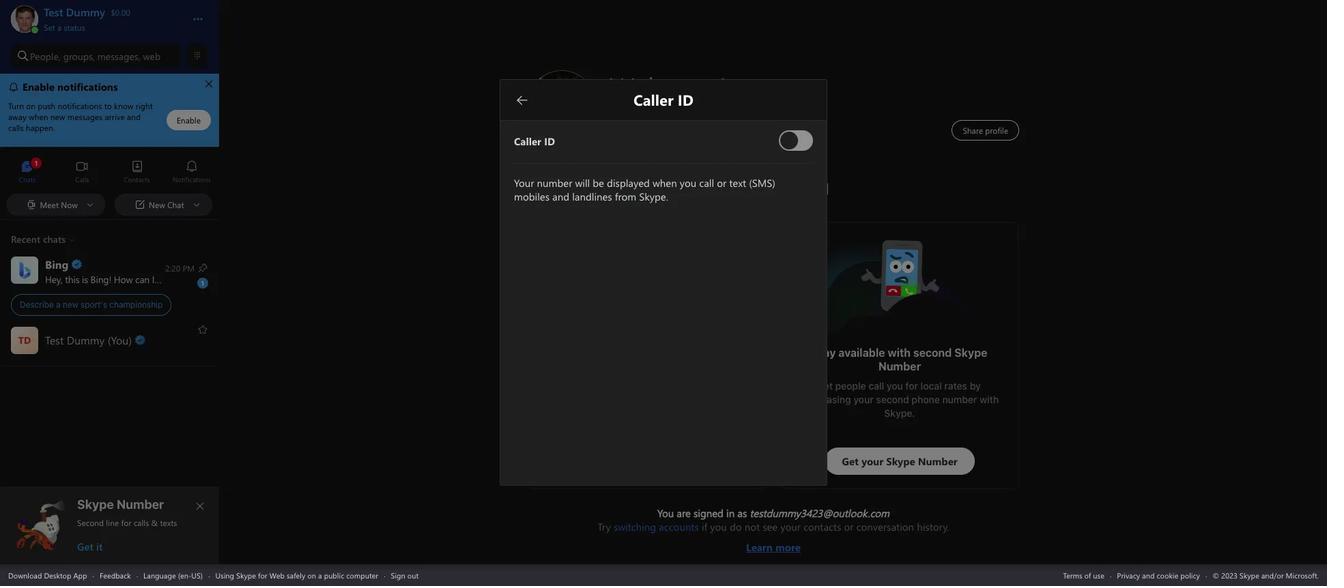 Task type: locate. For each thing, give the bounding box(es) containing it.
second up 'skype.'
[[876, 394, 909, 405]]

skype right using
[[236, 570, 256, 581]]

privacy and cookie policy link
[[1117, 570, 1200, 581]]

1 horizontal spatial you
[[710, 520, 727, 534]]

try switching accounts if you do not see your contacts or conversation history. learn more
[[597, 520, 949, 554]]

how
[[114, 273, 133, 286]]

0 horizontal spatial number
[[117, 498, 164, 512]]

2 horizontal spatial you
[[887, 380, 903, 392]]

computer
[[346, 570, 378, 581]]

0 horizontal spatial second
[[876, 394, 909, 405]]

with right available
[[888, 347, 911, 359]]

groups,
[[63, 49, 95, 62]]

skype up second
[[77, 498, 114, 512]]

of
[[1084, 570, 1091, 581]]

you are signed in as
[[657, 507, 750, 520]]

a right on on the left bottom of page
[[318, 570, 322, 581]]

1 vertical spatial a
[[56, 300, 60, 310]]

for left local
[[905, 380, 918, 392]]

2 vertical spatial skype
[[236, 570, 256, 581]]

purchasing
[[801, 394, 851, 405]]

1 vertical spatial skype
[[77, 498, 114, 512]]

1 horizontal spatial with
[[980, 394, 999, 405]]

you right if
[[710, 520, 727, 534]]

status
[[64, 22, 85, 33]]

1 horizontal spatial for
[[258, 570, 267, 581]]

Caller ID checkbox
[[779, 125, 813, 156]]

you
[[177, 273, 192, 286], [887, 380, 903, 392], [710, 520, 727, 534]]

desktop
[[44, 570, 71, 581]]

1 horizontal spatial number
[[878, 360, 921, 373]]

0 horizontal spatial for
[[121, 517, 131, 528]]

this
[[65, 273, 79, 286]]

skype
[[954, 347, 987, 359], [77, 498, 114, 512], [236, 570, 256, 581]]

whosthis
[[859, 237, 901, 251]]

2 vertical spatial you
[[710, 520, 727, 534]]

0 vertical spatial second
[[913, 347, 952, 359]]

feedback
[[100, 570, 131, 581]]

you right call
[[887, 380, 903, 392]]

try
[[597, 520, 611, 534]]

your
[[853, 394, 874, 405], [780, 520, 801, 534]]

on
[[307, 570, 316, 581]]

or
[[844, 520, 854, 534]]

for for second line for calls & texts
[[121, 517, 131, 528]]

can
[[135, 273, 150, 286]]

more
[[775, 541, 801, 554]]

rates
[[944, 380, 967, 392]]

1 vertical spatial second
[[876, 394, 909, 405]]

0 horizontal spatial with
[[888, 347, 911, 359]]

cookie
[[1157, 570, 1178, 581]]

stay available with second skype number
[[812, 347, 990, 373]]

with down by on the bottom right
[[980, 394, 999, 405]]

language
[[143, 570, 176, 581]]

championship
[[109, 300, 163, 310]]

line
[[106, 517, 119, 528]]

0 vertical spatial you
[[177, 273, 192, 286]]

public
[[324, 570, 344, 581]]

number
[[878, 360, 921, 373], [117, 498, 164, 512]]

0 horizontal spatial skype
[[77, 498, 114, 512]]

1 horizontal spatial second
[[913, 347, 952, 359]]

for
[[905, 380, 918, 392], [121, 517, 131, 528], [258, 570, 267, 581]]

0 vertical spatial for
[[905, 380, 918, 392]]

second up local
[[913, 347, 952, 359]]

with inside stay available with second skype number
[[888, 347, 911, 359]]

hey, this is bing ! how can i help you today?
[[45, 273, 224, 286]]

learn
[[746, 541, 773, 554]]

a right set
[[57, 22, 62, 33]]

number up calls
[[117, 498, 164, 512]]

in
[[726, 507, 735, 520]]

today?
[[195, 273, 222, 286]]

for left web
[[258, 570, 267, 581]]

download desktop app link
[[8, 570, 87, 581]]

bing
[[91, 273, 109, 286]]

let people call you for local rates by purchasing your second phone number with skype.
[[801, 380, 1001, 419]]

us)
[[191, 570, 203, 581]]

for inside skype number element
[[121, 517, 131, 528]]

1 vertical spatial for
[[121, 517, 131, 528]]

0 horizontal spatial your
[[780, 520, 801, 534]]

0 vertical spatial skype
[[954, 347, 987, 359]]

1 vertical spatial number
[[117, 498, 164, 512]]

web
[[143, 49, 161, 62]]

sign
[[391, 570, 405, 581]]

a inside button
[[57, 22, 62, 33]]

contacts
[[804, 520, 841, 534]]

skype up by on the bottom right
[[954, 347, 987, 359]]

terms of use
[[1063, 570, 1104, 581]]

language (en-us)
[[143, 570, 203, 581]]

for right "line"
[[121, 517, 131, 528]]

you right help
[[177, 273, 192, 286]]

history.
[[917, 520, 949, 534]]

with
[[888, 347, 911, 359], [980, 394, 999, 405]]

2 vertical spatial for
[[258, 570, 267, 581]]

a
[[57, 22, 62, 33], [56, 300, 60, 310], [318, 570, 322, 581]]

privacy and cookie policy
[[1117, 570, 1200, 581]]

a left new
[[56, 300, 60, 310]]

a for set
[[57, 22, 62, 33]]

your right 'see' on the right bottom of the page
[[780, 520, 801, 534]]

you
[[657, 507, 674, 520]]

1 vertical spatial your
[[780, 520, 801, 534]]

describe
[[20, 300, 54, 310]]

0 vertical spatial number
[[878, 360, 921, 373]]

using skype for web safely on a public computer link
[[215, 570, 378, 581]]

&
[[151, 517, 158, 528]]

your down call
[[853, 394, 874, 405]]

second inside let people call you for local rates by purchasing your second phone number with skype.
[[876, 394, 909, 405]]

2 horizontal spatial skype
[[954, 347, 987, 359]]

0 vertical spatial your
[[853, 394, 874, 405]]

0 vertical spatial with
[[888, 347, 911, 359]]

1 horizontal spatial your
[[853, 394, 874, 405]]

2 horizontal spatial for
[[905, 380, 918, 392]]

(en-
[[178, 570, 191, 581]]

1 vertical spatial with
[[980, 394, 999, 405]]

with inside let people call you for local rates by purchasing your second phone number with skype.
[[980, 394, 999, 405]]

0 vertical spatial a
[[57, 22, 62, 33]]

call
[[869, 380, 884, 392]]

switching
[[614, 520, 656, 534]]

number up call
[[878, 360, 921, 373]]

phone
[[912, 394, 940, 405]]

tab list
[[0, 154, 219, 192]]

web
[[269, 570, 285, 581]]

!
[[109, 273, 111, 286]]

second inside stay available with second skype number
[[913, 347, 952, 359]]

1 vertical spatial you
[[887, 380, 903, 392]]



Task type: describe. For each thing, give the bounding box(es) containing it.
texts
[[160, 517, 177, 528]]

safely
[[287, 570, 305, 581]]

for inside let people call you for local rates by purchasing your second phone number with skype.
[[905, 380, 918, 392]]

you inside try switching accounts if you do not see your contacts or conversation history. learn more
[[710, 520, 727, 534]]

people,
[[30, 49, 61, 62]]

do
[[730, 520, 742, 534]]

out
[[407, 570, 419, 581]]

local
[[921, 380, 942, 392]]

conversation
[[856, 520, 914, 534]]

skype.
[[884, 408, 915, 419]]

people
[[835, 380, 866, 392]]

set a status button
[[44, 19, 179, 33]]

i
[[152, 273, 154, 286]]

get
[[77, 540, 93, 554]]

skype inside stay available with second skype number
[[954, 347, 987, 359]]

terms
[[1063, 570, 1082, 581]]

a for describe
[[56, 300, 60, 310]]

your inside try switching accounts if you do not see your contacts or conversation history. learn more
[[780, 520, 801, 534]]

for for using skype for web safely on a public computer
[[258, 570, 267, 581]]

and
[[1142, 570, 1155, 581]]

sport's
[[81, 300, 107, 310]]

as
[[737, 507, 747, 520]]

accounts
[[659, 520, 699, 534]]

0 horizontal spatial you
[[177, 273, 192, 286]]

calls
[[134, 517, 149, 528]]

help
[[157, 273, 175, 286]]

new
[[63, 300, 78, 310]]

let
[[819, 380, 833, 392]]

feedback link
[[100, 570, 131, 581]]

skype number
[[77, 498, 164, 512]]

skype number element
[[12, 498, 208, 554]]

signed
[[693, 507, 724, 520]]

language (en-us) link
[[143, 570, 203, 581]]

you inside let people call you for local rates by purchasing your second phone number with skype.
[[887, 380, 903, 392]]

people, groups, messages, web
[[30, 49, 161, 62]]

learn more link
[[597, 534, 949, 554]]

if
[[702, 520, 707, 534]]

using
[[215, 570, 234, 581]]

number
[[942, 394, 977, 405]]

switching accounts link
[[614, 520, 699, 534]]

use
[[1093, 570, 1104, 581]]

terms of use link
[[1063, 570, 1104, 581]]

number inside stay available with second skype number
[[878, 360, 921, 373]]

download
[[8, 570, 42, 581]]

2 vertical spatial a
[[318, 570, 322, 581]]

are
[[677, 507, 691, 520]]

messages,
[[97, 49, 140, 62]]

sign out
[[391, 570, 419, 581]]

1 horizontal spatial skype
[[236, 570, 256, 581]]

is
[[82, 273, 88, 286]]

second
[[77, 517, 104, 528]]

by
[[970, 380, 981, 392]]

number inside skype number element
[[117, 498, 164, 512]]

your inside let people call you for local rates by purchasing your second phone number with skype.
[[853, 394, 874, 405]]

app
[[73, 570, 87, 581]]

available
[[838, 347, 885, 359]]

policy
[[1180, 570, 1200, 581]]

describe a new sport's championship
[[20, 300, 163, 310]]

download desktop app
[[8, 570, 87, 581]]

set
[[44, 22, 55, 33]]

see
[[763, 520, 778, 534]]

second line for calls & texts
[[77, 517, 177, 528]]

skype inside skype number element
[[77, 498, 114, 512]]

using skype for web safely on a public computer
[[215, 570, 378, 581]]

privacy
[[1117, 570, 1140, 581]]

people, groups, messages, web button
[[11, 44, 181, 68]]

not
[[745, 520, 760, 534]]

sign out link
[[391, 570, 419, 581]]

set a status
[[44, 22, 85, 33]]

get it
[[77, 540, 103, 554]]

it
[[96, 540, 103, 554]]

hey,
[[45, 273, 63, 286]]



Task type: vqa. For each thing, say whether or not it's contained in the screenshot.
the top for
yes



